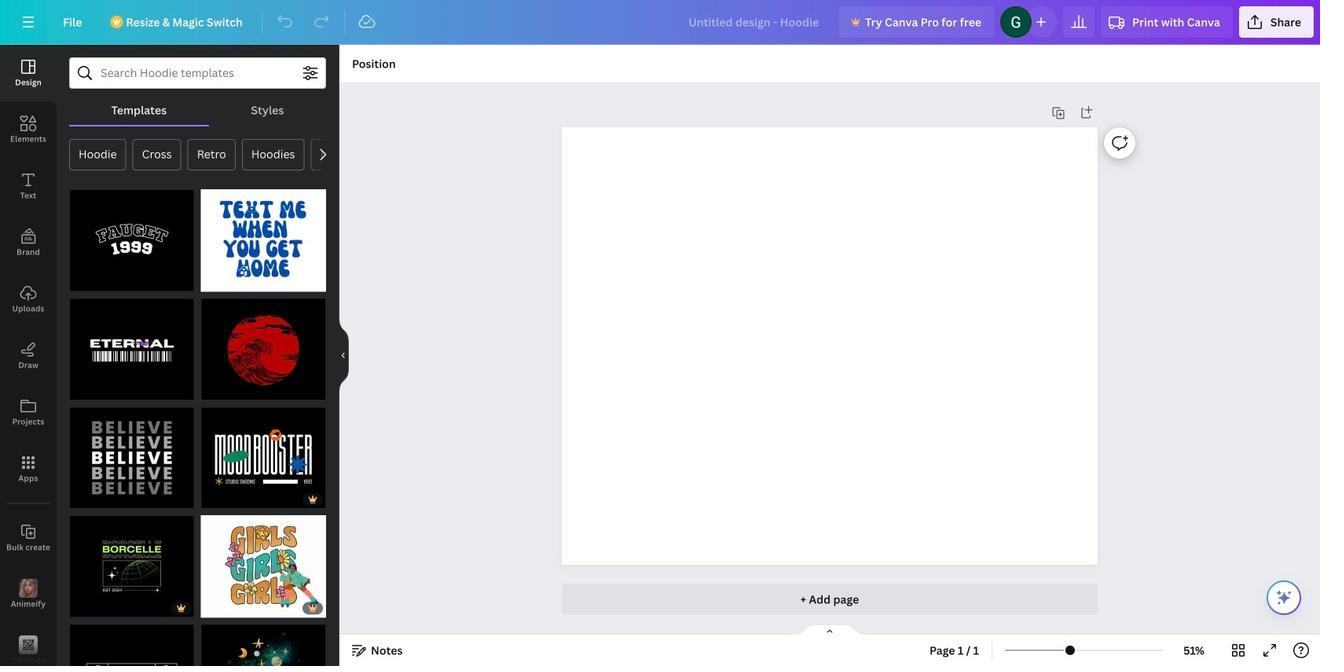 Task type: vqa. For each thing, say whether or not it's contained in the screenshot.
'DESIGN TITLE' text field
yes



Task type: describe. For each thing, give the bounding box(es) containing it.
black white minimalist good vibes hoodie group
[[69, 615, 195, 666]]

black white and grey simple believe hoodie group
[[69, 398, 195, 509]]

hide image
[[339, 318, 349, 393]]

black modern eternal hoodie image
[[69, 298, 195, 401]]

Design title text field
[[676, 6, 833, 38]]

canva assistant image
[[1275, 589, 1294, 608]]

black white minimalist good vibes hoodie image
[[69, 624, 195, 666]]

green white bold minimalist streetwear hoodie image
[[69, 516, 195, 618]]

black white and grey simple believe hoodie image
[[69, 407, 195, 509]]

yellow blue abstrack illustration  of space hoodie image
[[201, 624, 326, 666]]



Task type: locate. For each thing, give the bounding box(es) containing it.
blue cool hoodies group
[[201, 180, 326, 292]]

black and green modern mood booster hoodie group
[[201, 398, 326, 509]]

show pages image
[[792, 624, 868, 637]]

yellow blue abstrack illustration  of space hoodie group
[[201, 615, 326, 666]]

black and white sport modern hoodie image
[[69, 189, 195, 292]]

main menu bar
[[0, 0, 1320, 45]]

Zoom button
[[1169, 638, 1220, 663]]

tosca and orange simple retro girls hoodie image
[[201, 516, 326, 618]]

side panel tab list
[[0, 45, 57, 666]]

red and black illustrated waves hoodie group
[[201, 289, 326, 401]]

blue cool hoodies image
[[201, 189, 326, 292]]

green white bold minimalist streetwear hoodie group
[[69, 506, 195, 618]]

black modern eternal hoodie group
[[69, 289, 195, 401]]

tosca and orange simple retro girls hoodie group
[[201, 506, 326, 618]]

black and green modern mood booster hoodie image
[[201, 407, 326, 509]]

black and white sport modern hoodie group
[[69, 180, 195, 292]]

Search Hoodie templates search field
[[101, 58, 295, 88]]



